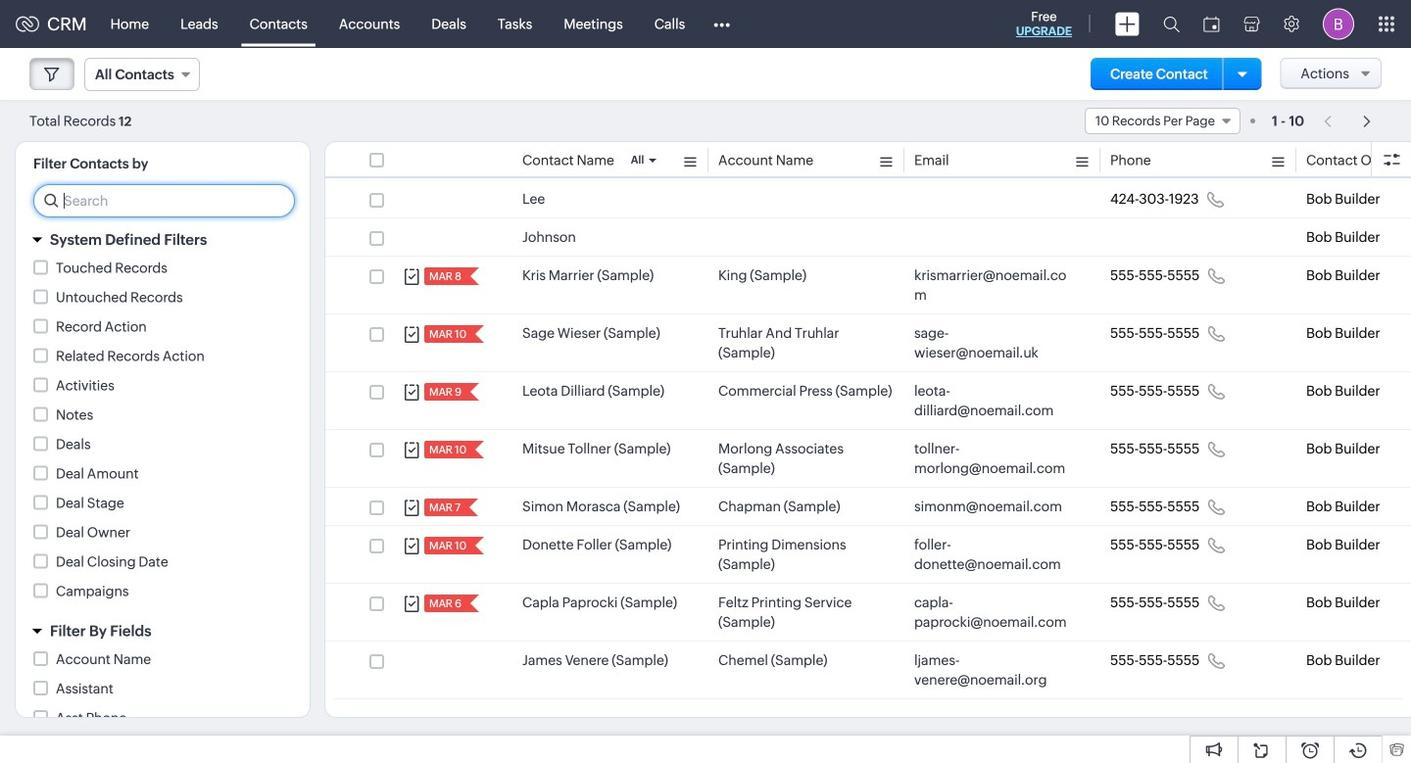 Task type: vqa. For each thing, say whether or not it's contained in the screenshot.
CALENDAR icon
yes



Task type: describe. For each thing, give the bounding box(es) containing it.
Search text field
[[34, 185, 294, 217]]

Other Modules field
[[701, 8, 743, 40]]

search element
[[1151, 0, 1192, 48]]



Task type: locate. For each thing, give the bounding box(es) containing it.
None field
[[84, 58, 200, 91], [1085, 108, 1241, 134], [84, 58, 200, 91], [1085, 108, 1241, 134]]

create menu image
[[1115, 12, 1140, 36]]

calendar image
[[1203, 16, 1220, 32]]

row group
[[325, 180, 1411, 700]]

profile element
[[1311, 0, 1366, 48]]

search image
[[1163, 16, 1180, 32]]

logo image
[[16, 16, 39, 32]]

profile image
[[1323, 8, 1354, 40]]

create menu element
[[1103, 0, 1151, 48]]



